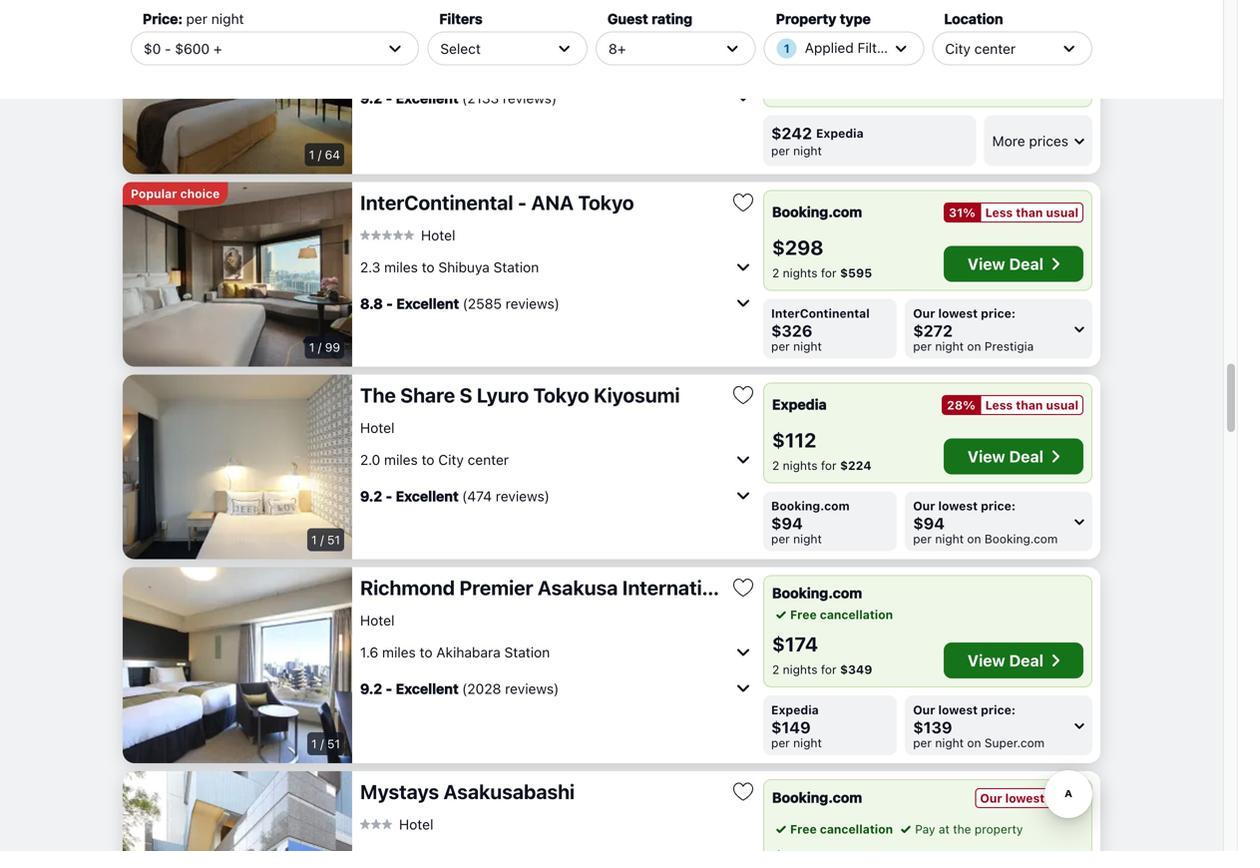 Task type: describe. For each thing, give the bounding box(es) containing it.
for for $219
[[821, 82, 837, 96]]

1 for intercontinental - ana tokyo
[[309, 340, 315, 354]]

miles for the
[[384, 451, 418, 468]]

richmond premier asakusa international button
[[360, 575, 742, 600]]

free cancellation button for $219
[[772, 25, 893, 43]]

31% less than usual
[[949, 206, 1079, 219]]

1 free cancellation from the top
[[790, 27, 893, 41]]

9.2 - excellent (2028 reviews)
[[360, 680, 559, 697]]

view for $298
[[968, 254, 1005, 273]]

the share s lyuro tokyo kiyosumi button
[[360, 383, 723, 408]]

deal for $112
[[1009, 447, 1044, 466]]

free cancellation for third free cancellation button from the top
[[790, 822, 893, 836]]

0 vertical spatial expedia
[[816, 126, 864, 140]]

premier
[[459, 576, 533, 599]]

super.com
[[985, 736, 1045, 750]]

station for -
[[493, 259, 539, 275]]

property
[[975, 822, 1023, 836]]

kiyosumi
[[594, 383, 680, 407]]

1 horizontal spatial filters
[[858, 39, 897, 56]]

1 / 51 for richmond premier asakusa international
[[311, 737, 340, 751]]

reviews) for ana
[[506, 295, 560, 312]]

pay at the property
[[915, 822, 1023, 836]]

night inside our lowest price: $272 per night on prestigia
[[935, 339, 964, 353]]

popular choice button
[[123, 182, 228, 205]]

- for 9.2 - excellent (474 reviews)
[[386, 488, 392, 504]]

- for 9.2 - excellent (2028 reviews)
[[386, 680, 392, 697]]

1 9.2 from the top
[[360, 90, 382, 106]]

1 / 64
[[309, 148, 340, 162]]

2.0
[[360, 451, 380, 468]]

night inside expedia $149 per night
[[793, 736, 822, 750]]

night inside booking.com $94 per night
[[793, 532, 822, 546]]

to left select
[[421, 53, 434, 70]]

city center
[[945, 40, 1016, 57]]

$0 - $600 +
[[144, 40, 222, 57]]

view deal for $174
[[968, 651, 1044, 670]]

(2585
[[463, 295, 502, 312]]

$112
[[772, 428, 816, 451]]

hotel down the on the left top of the page
[[360, 419, 395, 436]]

$139
[[913, 718, 952, 737]]

2 cancellation from the top
[[820, 608, 893, 622]]

$326
[[771, 321, 813, 340]]

1 / 51 for the share s lyuro tokyo kiyosumi
[[311, 533, 340, 547]]

(2133
[[462, 90, 499, 106]]

city inside button
[[438, 451, 464, 468]]

$595
[[840, 266, 872, 280]]

1 for the share s lyuro tokyo kiyosumi
[[311, 533, 317, 547]]

view deal button for $298
[[944, 246, 1084, 282]]

3 free cancellation button from the top
[[772, 820, 893, 838]]

view deal for $112
[[968, 447, 1044, 466]]

pay at the property button
[[897, 820, 1023, 838]]

$600
[[175, 40, 210, 57]]

mystays asakusabashi button
[[360, 779, 723, 804]]

99
[[325, 340, 340, 354]]

price: for $112
[[981, 499, 1016, 513]]

our lowest price: $94 per night on booking.com
[[913, 499, 1058, 546]]

hotel button for the
[[360, 419, 395, 436]]

than for $298
[[1016, 206, 1043, 219]]

on for $298
[[967, 339, 981, 353]]

+
[[213, 40, 222, 57]]

usual for $298
[[1046, 206, 1079, 219]]

for for $298
[[821, 266, 837, 280]]

miles right "2.2"
[[384, 53, 418, 70]]

expedia inside expedia $149 per night
[[771, 703, 819, 717]]

our lowest price: $139 per night on super.com
[[913, 703, 1045, 750]]

$272
[[913, 321, 953, 340]]

view for $174
[[968, 651, 1005, 670]]

view deal for $298
[[968, 254, 1044, 273]]

per inside expedia $149 per night
[[771, 736, 790, 750]]

$349
[[840, 662, 872, 676]]

richmond premier asakusa international, (tokyo, japan) image
[[123, 567, 352, 763]]

$174
[[772, 632, 818, 655]]

asakusa
[[538, 576, 618, 599]]

type
[[840, 10, 871, 27]]

view deal button for $112
[[944, 438, 1084, 474]]

shibuya
[[438, 259, 490, 275]]

intercontinental - ana tokyo
[[360, 191, 634, 214]]

akihabara for $219
[[438, 53, 503, 70]]

per inside our lowest price: $139 per night on super.com
[[913, 736, 932, 750]]

prices
[[1029, 132, 1069, 149]]

lowest for intercontinental - ana tokyo
[[938, 306, 978, 320]]

1 / 99
[[309, 340, 340, 354]]

(474
[[462, 488, 492, 504]]

1 for richmond premier asakusa international
[[311, 737, 317, 751]]

hotel up "2.3 miles to shibuya station"
[[421, 227, 455, 243]]

akihabara for $174
[[436, 644, 501, 660]]

more
[[992, 132, 1025, 149]]

reviews) for asakusa
[[505, 680, 559, 697]]

choice
[[180, 187, 220, 201]]

our lowest price
[[980, 791, 1079, 805]]

night inside our lowest price: $94 per night on booking.com
[[935, 532, 964, 546]]

to for richmond
[[420, 644, 433, 660]]

more prices button
[[984, 115, 1092, 166]]

reviews) down 2.2 miles to akihabara station button
[[503, 90, 557, 106]]

international
[[622, 576, 742, 599]]

- for 8.8 - excellent (2585 reviews)
[[386, 295, 393, 312]]

nights for $112
[[783, 458, 818, 472]]

2 nights for $224
[[772, 458, 872, 472]]

nights for $298
[[783, 266, 818, 280]]

2 for $219
[[772, 82, 779, 96]]

prestigia
[[985, 339, 1034, 353]]

$149
[[771, 718, 811, 737]]

deal for $298
[[1009, 254, 1044, 273]]

/ for intercontinental - ana tokyo
[[318, 340, 322, 354]]

$298
[[772, 235, 823, 259]]

2 for $174
[[772, 662, 779, 676]]

intercontinental - ana tokyo button
[[360, 190, 723, 215]]

price:
[[143, 10, 183, 27]]

station for premier
[[504, 644, 550, 660]]

$242
[[771, 124, 812, 143]]

2.0 miles to city center
[[360, 451, 509, 468]]

excellent for richmond
[[396, 680, 459, 697]]

mystays asakusabashi, (tokyo, japan) image
[[123, 771, 352, 851]]

2.3 miles to shibuya station button
[[360, 251, 755, 283]]

2 free from the top
[[790, 608, 817, 622]]

$438
[[840, 82, 873, 96]]

(2028
[[462, 680, 501, 697]]

less for $112
[[985, 398, 1013, 412]]

free cancellation for free cancellation button for $174
[[790, 608, 893, 622]]

2 nights for $438
[[772, 82, 873, 96]]

28% less than usual
[[947, 398, 1079, 412]]

price: for $298
[[981, 306, 1016, 320]]

hotel down mystays
[[399, 816, 433, 832]]

per inside booking.com $94 per night
[[771, 532, 790, 546]]

deal for $174
[[1009, 651, 1044, 670]]

on for $112
[[967, 532, 981, 546]]

9.2 - excellent (474 reviews)
[[360, 488, 550, 504]]

our for richmond premier asakusa international
[[913, 703, 935, 717]]

intercontinental for $326
[[771, 306, 870, 320]]

1.6
[[360, 644, 378, 660]]

per night
[[771, 144, 822, 158]]

1 hotel button from the top
[[360, 21, 433, 38]]



Task type: locate. For each thing, give the bounding box(es) containing it.
2 $94 from the left
[[913, 514, 945, 533]]

/ for the share s lyuro tokyo kiyosumi
[[320, 533, 324, 547]]

to
[[421, 53, 434, 70], [422, 259, 435, 275], [422, 451, 435, 468], [420, 644, 433, 660]]

to for the
[[422, 451, 435, 468]]

view down 28%
[[968, 447, 1005, 466]]

0 vertical spatial city
[[945, 40, 971, 57]]

- for intercontinental - ana tokyo
[[518, 191, 527, 214]]

0 vertical spatial free
[[790, 27, 817, 41]]

1 deal from the top
[[1009, 254, 1044, 273]]

3 view from the top
[[968, 651, 1005, 670]]

less
[[985, 206, 1013, 219], [985, 398, 1013, 412]]

nights down $219
[[783, 82, 818, 96]]

1 view from the top
[[968, 254, 1005, 273]]

view deal up our lowest price: $139 per night on super.com
[[968, 651, 1044, 670]]

intercontinental up "2.3 miles to shibuya station"
[[360, 191, 513, 214]]

lyuro
[[477, 383, 529, 407]]

3 deal from the top
[[1009, 651, 1044, 670]]

1 vertical spatial on
[[967, 532, 981, 546]]

guest
[[608, 10, 648, 27]]

lowest inside our lowest price: $94 per night on booking.com
[[938, 499, 978, 513]]

lowest
[[938, 306, 978, 320], [938, 499, 978, 513], [938, 703, 978, 717], [1005, 791, 1045, 805]]

1 vertical spatial 9.2
[[360, 488, 382, 504]]

1 view deal from the top
[[968, 254, 1044, 273]]

9.2 down "1.6" on the left bottom of page
[[360, 680, 382, 697]]

2 vertical spatial free
[[790, 822, 817, 836]]

0 vertical spatial 51
[[327, 533, 340, 547]]

1 vertical spatial view
[[968, 447, 1005, 466]]

view deal down 31% less than usual at the right of page
[[968, 254, 1044, 273]]

expedia
[[816, 126, 864, 140], [772, 396, 827, 413], [771, 703, 819, 717]]

0 vertical spatial usual
[[1046, 206, 1079, 219]]

filters down type
[[858, 39, 897, 56]]

intercontinental up "$326"
[[771, 306, 870, 320]]

- for 9.2 - excellent (2133 reviews)
[[386, 90, 392, 106]]

1 usual from the top
[[1046, 206, 1079, 219]]

2.3
[[360, 259, 380, 275]]

reviews) right (474
[[496, 488, 550, 504]]

city up 9.2 - excellent (474 reviews)
[[438, 451, 464, 468]]

than down prestigia
[[1016, 398, 1043, 412]]

0 vertical spatial center
[[974, 40, 1016, 57]]

1 nights from the top
[[783, 82, 818, 96]]

dai-ichi hotel tokyo, (tokyo, japan) image
[[123, 0, 352, 174]]

2 less from the top
[[985, 398, 1013, 412]]

lowest inside our lowest price: $272 per night on prestigia
[[938, 306, 978, 320]]

less right 31%
[[985, 206, 1013, 219]]

our for the share s lyuro tokyo kiyosumi
[[913, 499, 935, 513]]

price
[[1048, 791, 1079, 805]]

free cancellation left the pay
[[790, 822, 893, 836]]

9.2 for the share s lyuro tokyo kiyosumi
[[360, 488, 382, 504]]

1 vertical spatial view deal
[[968, 447, 1044, 466]]

applied filters
[[805, 39, 897, 56]]

1 1 / 51 from the top
[[311, 533, 340, 547]]

our inside our lowest price: $139 per night on super.com
[[913, 703, 935, 717]]

lowest inside our lowest price: $139 per night on super.com
[[938, 703, 978, 717]]

lowest for richmond premier asakusa international
[[938, 703, 978, 717]]

intercontinental $326 per night
[[771, 306, 870, 353]]

0 vertical spatial less
[[985, 206, 1013, 219]]

free cancellation
[[790, 27, 893, 41], [790, 608, 893, 622], [790, 822, 893, 836]]

price: inside our lowest price: $272 per night on prestigia
[[981, 306, 1016, 320]]

price: inside our lowest price: $94 per night on booking.com
[[981, 499, 1016, 513]]

1 2 from the top
[[772, 82, 779, 96]]

- down 2.2 miles to akihabara station
[[386, 90, 392, 106]]

3 hotel button from the top
[[360, 419, 395, 436]]

1 vertical spatial free cancellation button
[[772, 606, 893, 624]]

to up 9.2 - excellent (2028 reviews)
[[420, 644, 433, 660]]

3 free cancellation from the top
[[790, 822, 893, 836]]

location
[[944, 10, 1003, 27]]

1 for from the top
[[821, 82, 837, 96]]

cancellation up $349
[[820, 608, 893, 622]]

0 vertical spatial view
[[968, 254, 1005, 273]]

2 view from the top
[[968, 447, 1005, 466]]

reviews) down "1.6 miles to akihabara station" button
[[505, 680, 559, 697]]

0 vertical spatial on
[[967, 339, 981, 353]]

1 vertical spatial city
[[438, 451, 464, 468]]

$224
[[840, 458, 872, 472]]

intercontinental - ana tokyo, (tokyo, japan) image
[[123, 182, 352, 367]]

2 for from the top
[[821, 266, 837, 280]]

4 hotel button from the top
[[360, 611, 395, 629]]

tokyo right lyuro
[[533, 383, 589, 407]]

1 vertical spatial free
[[790, 608, 817, 622]]

booking.com $94 per night
[[771, 499, 850, 546]]

hotel button up 2.3
[[360, 226, 455, 244]]

for left $349
[[821, 662, 837, 676]]

to for intercontinental
[[422, 259, 435, 275]]

2 vertical spatial deal
[[1009, 651, 1044, 670]]

2 view deal button from the top
[[944, 438, 1084, 474]]

0 horizontal spatial intercontinental
[[360, 191, 513, 214]]

nights down the $112
[[783, 458, 818, 472]]

0 vertical spatial intercontinental
[[360, 191, 513, 214]]

9.2 down "2.2"
[[360, 90, 382, 106]]

- right 8.8
[[386, 295, 393, 312]]

than for $112
[[1016, 398, 1043, 412]]

deal
[[1009, 254, 1044, 273], [1009, 447, 1044, 466], [1009, 651, 1044, 670]]

0 vertical spatial view deal button
[[944, 246, 1084, 282]]

popular
[[131, 187, 177, 201]]

akihabara up 9.2 - excellent (2028 reviews)
[[436, 644, 501, 660]]

2 nights for $595
[[772, 266, 872, 280]]

excellent down "2.3 miles to shibuya station"
[[396, 295, 459, 312]]

1 vertical spatial less
[[985, 398, 1013, 412]]

night
[[211, 10, 244, 27], [793, 144, 822, 158], [793, 339, 822, 353], [935, 339, 964, 353], [793, 532, 822, 546], [935, 532, 964, 546], [793, 736, 822, 750], [935, 736, 964, 750]]

per inside our lowest price: $272 per night on prestigia
[[913, 339, 932, 353]]

for left $224
[[821, 458, 837, 472]]

1 price: from the top
[[981, 306, 1016, 320]]

than right 31%
[[1016, 206, 1043, 219]]

the share s lyuro tokyo kiyosumi, (tokyo, japan) image
[[123, 375, 352, 559]]

cancellation down type
[[820, 27, 893, 41]]

0 vertical spatial cancellation
[[820, 27, 893, 41]]

8+
[[609, 40, 626, 57]]

1 horizontal spatial $94
[[913, 514, 945, 533]]

hotel button down mystays
[[360, 815, 433, 833]]

1.6 miles to akihabara station
[[360, 644, 550, 660]]

1 vertical spatial price:
[[981, 499, 1016, 513]]

2 vertical spatial 9.2
[[360, 680, 382, 697]]

2 free cancellation button from the top
[[772, 606, 893, 624]]

city
[[945, 40, 971, 57], [438, 451, 464, 468]]

pay
[[915, 822, 935, 836]]

51 for the share s lyuro tokyo kiyosumi
[[327, 533, 340, 547]]

1 $94 from the left
[[771, 514, 803, 533]]

price: inside our lowest price: $139 per night on super.com
[[981, 703, 1016, 717]]

9.2 for richmond premier asakusa international
[[360, 680, 382, 697]]

excellent down 2.2 miles to akihabara station
[[396, 90, 459, 106]]

reviews) for s
[[496, 488, 550, 504]]

0 vertical spatial 1 / 51
[[311, 533, 340, 547]]

2 vertical spatial on
[[967, 736, 981, 750]]

the
[[953, 822, 971, 836]]

0 vertical spatial deal
[[1009, 254, 1044, 273]]

asakusabashi
[[443, 780, 575, 803]]

hotel button for mystays
[[360, 815, 433, 833]]

3 cancellation from the top
[[820, 822, 893, 836]]

- right the "$0"
[[165, 40, 171, 57]]

1 / 51
[[311, 533, 340, 547], [311, 737, 340, 751]]

2.2
[[360, 53, 380, 70]]

on
[[967, 339, 981, 353], [967, 532, 981, 546], [967, 736, 981, 750]]

3 2 from the top
[[772, 458, 779, 472]]

/
[[318, 148, 322, 162], [318, 340, 322, 354], [320, 533, 324, 547], [320, 737, 324, 751]]

0 vertical spatial 9.2
[[360, 90, 382, 106]]

8.8
[[360, 295, 383, 312]]

excellent down 2.0 miles to city center
[[396, 488, 459, 504]]

miles right "1.6" on the left bottom of page
[[382, 644, 416, 660]]

2 vertical spatial free cancellation button
[[772, 820, 893, 838]]

2 vertical spatial station
[[504, 644, 550, 660]]

/ for richmond premier asakusa international
[[320, 737, 324, 751]]

1 horizontal spatial intercontinental
[[771, 306, 870, 320]]

excellent
[[396, 90, 459, 106], [396, 295, 459, 312], [396, 488, 459, 504], [396, 680, 459, 697]]

booking.com inside our lowest price: $94 per night on booking.com
[[985, 532, 1058, 546]]

1 vertical spatial deal
[[1009, 447, 1044, 466]]

free cancellation button for $174
[[772, 606, 893, 624]]

expedia up the $112
[[772, 396, 827, 413]]

intercontinental inside button
[[360, 191, 513, 214]]

popular choice
[[131, 187, 220, 201]]

per inside intercontinental $326 per night
[[771, 339, 790, 353]]

free cancellation button
[[772, 25, 893, 43], [772, 606, 893, 624], [772, 820, 893, 838]]

0 vertical spatial akihabara
[[438, 53, 503, 70]]

center
[[974, 40, 1016, 57], [468, 451, 509, 468]]

2 nights from the top
[[783, 266, 818, 280]]

2 51 from the top
[[327, 737, 340, 751]]

free
[[790, 27, 817, 41], [790, 608, 817, 622], [790, 822, 817, 836]]

for left $438
[[821, 82, 837, 96]]

1 vertical spatial view deal button
[[944, 438, 1084, 474]]

station right select
[[506, 53, 552, 70]]

51
[[327, 533, 340, 547], [327, 737, 340, 751]]

center down location
[[974, 40, 1016, 57]]

station up (2585 on the left of page
[[493, 259, 539, 275]]

1 vertical spatial usual
[[1046, 398, 1079, 412]]

1.6 miles to akihabara station button
[[360, 636, 755, 668]]

1 less from the top
[[985, 206, 1013, 219]]

5 hotel button from the top
[[360, 815, 433, 833]]

3 on from the top
[[967, 736, 981, 750]]

1 vertical spatial expedia
[[772, 396, 827, 413]]

reviews) down the 2.3 miles to shibuya station button
[[506, 295, 560, 312]]

on inside our lowest price: $94 per night on booking.com
[[967, 532, 981, 546]]

0 vertical spatial free cancellation button
[[772, 25, 893, 43]]

0 vertical spatial than
[[1016, 206, 1043, 219]]

for
[[821, 82, 837, 96], [821, 266, 837, 280], [821, 458, 837, 472], [821, 662, 837, 676]]

1 vertical spatial intercontinental
[[771, 306, 870, 320]]

free cancellation down type
[[790, 27, 893, 41]]

- for $0 - $600 +
[[165, 40, 171, 57]]

- down 2.0 miles to city center
[[386, 488, 392, 504]]

hotel button up "2.2"
[[360, 21, 433, 38]]

2 deal from the top
[[1009, 447, 1044, 466]]

less for $298
[[985, 206, 1013, 219]]

our inside our lowest price: $272 per night on prestigia
[[913, 306, 935, 320]]

guest rating
[[608, 10, 693, 27]]

excellent for intercontinental
[[396, 295, 459, 312]]

center inside 2.0 miles to city center button
[[468, 451, 509, 468]]

2 nights for $349
[[772, 662, 872, 676]]

hotel up 2.2 miles to akihabara station
[[399, 21, 433, 38]]

2 for $112
[[772, 458, 779, 472]]

tokyo
[[578, 191, 634, 214], [533, 383, 589, 407]]

2 hotel button from the top
[[360, 226, 455, 244]]

our inside our lowest price: $94 per night on booking.com
[[913, 499, 935, 513]]

1 on from the top
[[967, 339, 981, 353]]

3 for from the top
[[821, 458, 837, 472]]

view for $112
[[968, 447, 1005, 466]]

nights for $219
[[783, 82, 818, 96]]

$219
[[772, 52, 820, 75]]

view deal button down 28% less than usual
[[944, 438, 1084, 474]]

miles right 2.3
[[384, 259, 418, 275]]

- left ana
[[518, 191, 527, 214]]

intercontinental for -
[[360, 191, 513, 214]]

2 vertical spatial view deal
[[968, 651, 1044, 670]]

to up 9.2 - excellent (474 reviews)
[[422, 451, 435, 468]]

0 vertical spatial free cancellation
[[790, 27, 893, 41]]

view deal button up our lowest price: $139 per night on super.com
[[944, 643, 1084, 678]]

per inside our lowest price: $94 per night on booking.com
[[913, 532, 932, 546]]

2 on from the top
[[967, 532, 981, 546]]

night inside our lowest price: $139 per night on super.com
[[935, 736, 964, 750]]

4 for from the top
[[821, 662, 837, 676]]

richmond
[[360, 576, 455, 599]]

city down location
[[945, 40, 971, 57]]

3 view deal from the top
[[968, 651, 1044, 670]]

28%
[[947, 398, 975, 412]]

night inside intercontinental $326 per night
[[793, 339, 822, 353]]

less right 28%
[[985, 398, 1013, 412]]

1 vertical spatial center
[[468, 451, 509, 468]]

lowest for the share s lyuro tokyo kiyosumi
[[938, 499, 978, 513]]

1 vertical spatial tokyo
[[533, 383, 589, 407]]

for left $595
[[821, 266, 837, 280]]

1 vertical spatial filters
[[858, 39, 897, 56]]

2.0 miles to city center button
[[360, 443, 755, 475]]

view down 31%
[[968, 254, 1005, 273]]

applied
[[805, 39, 854, 56]]

$94 inside our lowest price: $94 per night on booking.com
[[913, 514, 945, 533]]

0 vertical spatial tokyo
[[578, 191, 634, 214]]

at
[[939, 822, 950, 836]]

nights down $174
[[783, 662, 818, 676]]

0 horizontal spatial $94
[[771, 514, 803, 533]]

center up (474
[[468, 451, 509, 468]]

1 free from the top
[[790, 27, 817, 41]]

1 horizontal spatial center
[[974, 40, 1016, 57]]

station down the richmond premier asakusa international "button"
[[504, 644, 550, 660]]

1 horizontal spatial city
[[945, 40, 971, 57]]

2 for $298
[[772, 266, 779, 280]]

4 nights from the top
[[783, 662, 818, 676]]

miles for richmond
[[382, 644, 416, 660]]

2 down the $112
[[772, 458, 779, 472]]

2 9.2 from the top
[[360, 488, 382, 504]]

64
[[325, 148, 340, 162]]

2.2 miles to akihabara station
[[360, 53, 552, 70]]

0 vertical spatial station
[[506, 53, 552, 70]]

- inside button
[[518, 191, 527, 214]]

ana
[[531, 191, 574, 214]]

31%
[[949, 206, 975, 219]]

view deal button for $174
[[944, 643, 1084, 678]]

deal down 28% less than usual
[[1009, 447, 1044, 466]]

2 usual from the top
[[1046, 398, 1079, 412]]

2 vertical spatial free cancellation
[[790, 822, 893, 836]]

1 vertical spatial akihabara
[[436, 644, 501, 660]]

akihabara up the (2133
[[438, 53, 503, 70]]

for for $112
[[821, 458, 837, 472]]

s
[[460, 383, 472, 407]]

0 vertical spatial view deal
[[968, 254, 1044, 273]]

1 vertical spatial 51
[[327, 737, 340, 751]]

hotel up "1.6" on the left bottom of page
[[360, 612, 395, 628]]

excellent down 1.6 miles to akihabara station
[[396, 680, 459, 697]]

2 vertical spatial view
[[968, 651, 1005, 670]]

our lowest price: $272 per night on prestigia
[[913, 306, 1034, 353]]

hotel button for richmond
[[360, 611, 395, 629]]

for for $174
[[821, 662, 837, 676]]

0 vertical spatial filters
[[439, 10, 483, 27]]

51 for richmond premier asakusa international
[[327, 737, 340, 751]]

1 vertical spatial than
[[1016, 398, 1043, 412]]

$94 inside booking.com $94 per night
[[771, 514, 803, 533]]

deal up our lowest price: $139 per night on super.com
[[1009, 651, 1044, 670]]

share
[[400, 383, 455, 407]]

hotel button up "1.6" on the left bottom of page
[[360, 611, 395, 629]]

richmond premier asakusa international
[[360, 576, 742, 599]]

2 2 from the top
[[772, 266, 779, 280]]

mystays
[[360, 780, 439, 803]]

expedia up per night
[[816, 126, 864, 140]]

3 free from the top
[[790, 822, 817, 836]]

2 than from the top
[[1016, 398, 1043, 412]]

tokyo right ana
[[578, 191, 634, 214]]

2 vertical spatial view deal button
[[944, 643, 1084, 678]]

4 2 from the top
[[772, 662, 779, 676]]

excellent for the
[[396, 488, 459, 504]]

more prices
[[992, 132, 1069, 149]]

3 nights from the top
[[783, 458, 818, 472]]

1 free cancellation button from the top
[[772, 25, 893, 43]]

2.3 miles to shibuya station
[[360, 259, 539, 275]]

1 51 from the top
[[327, 533, 340, 547]]

2 down $174
[[772, 662, 779, 676]]

2 down $298
[[772, 266, 779, 280]]

miles
[[384, 53, 418, 70], [384, 259, 418, 275], [384, 451, 418, 468], [382, 644, 416, 660]]

nights for $174
[[783, 662, 818, 676]]

on inside our lowest price: $272 per night on prestigia
[[967, 339, 981, 353]]

1 vertical spatial station
[[493, 259, 539, 275]]

expedia $149 per night
[[771, 703, 822, 750]]

property type
[[776, 10, 871, 27]]

deal down 31% less than usual at the right of page
[[1009, 254, 1044, 273]]

view deal button down 31% less than usual at the right of page
[[944, 246, 1084, 282]]

on inside our lowest price: $139 per night on super.com
[[967, 736, 981, 750]]

2 vertical spatial cancellation
[[820, 822, 893, 836]]

0 horizontal spatial city
[[438, 451, 464, 468]]

3 9.2 from the top
[[360, 680, 382, 697]]

the
[[360, 383, 396, 407]]

$0
[[144, 40, 161, 57]]

hotel button down the on the left top of the page
[[360, 419, 395, 436]]

3 price: from the top
[[981, 703, 1016, 717]]

1 vertical spatial free cancellation
[[790, 608, 893, 622]]

2 vertical spatial price:
[[981, 703, 1016, 717]]

view
[[968, 254, 1005, 273], [968, 447, 1005, 466], [968, 651, 1005, 670]]

1 than from the top
[[1016, 206, 1043, 219]]

2 view deal from the top
[[968, 447, 1044, 466]]

8.8 - excellent (2585 reviews)
[[360, 295, 560, 312]]

miles right the 2.0 on the bottom of the page
[[384, 451, 418, 468]]

usual for $112
[[1046, 398, 1079, 412]]

view deal down 28% less than usual
[[968, 447, 1044, 466]]

0 horizontal spatial filters
[[439, 10, 483, 27]]

select
[[440, 40, 481, 57]]

cancellation left the pay
[[820, 822, 893, 836]]

2 1 / 51 from the top
[[311, 737, 340, 751]]

2 price: from the top
[[981, 499, 1016, 513]]

- down 1.6 miles to akihabara station
[[386, 680, 392, 697]]

1 vertical spatial cancellation
[[820, 608, 893, 622]]

mystays asakusabashi
[[360, 780, 575, 803]]

our for intercontinental - ana tokyo
[[913, 306, 935, 320]]

reviews)
[[503, 90, 557, 106], [506, 295, 560, 312], [496, 488, 550, 504], [505, 680, 559, 697]]

2
[[772, 82, 779, 96], [772, 266, 779, 280], [772, 458, 779, 472], [772, 662, 779, 676]]

price: per night
[[143, 10, 244, 27]]

hotel button
[[360, 21, 433, 38], [360, 226, 455, 244], [360, 419, 395, 436], [360, 611, 395, 629], [360, 815, 433, 833]]

1 cancellation from the top
[[820, 27, 893, 41]]

3 view deal button from the top
[[944, 643, 1084, 678]]

nights down $298
[[783, 266, 818, 280]]

2 vertical spatial expedia
[[771, 703, 819, 717]]

akihabara
[[438, 53, 503, 70], [436, 644, 501, 660]]

2 free cancellation from the top
[[790, 608, 893, 622]]

usual
[[1046, 206, 1079, 219], [1046, 398, 1079, 412]]

free cancellation up $174
[[790, 608, 893, 622]]

miles for intercontinental
[[384, 259, 418, 275]]

property
[[776, 10, 836, 27]]

2 down $219
[[772, 82, 779, 96]]

0 vertical spatial price:
[[981, 306, 1016, 320]]

filters up select
[[439, 10, 483, 27]]

to left shibuya
[[422, 259, 435, 275]]

9.2 down the 2.0 on the bottom of the page
[[360, 488, 382, 504]]

2.2 miles to akihabara station button
[[360, 45, 755, 77]]

0 horizontal spatial center
[[468, 451, 509, 468]]

1 view deal button from the top
[[944, 246, 1084, 282]]

view up our lowest price: $139 per night on super.com
[[968, 651, 1005, 670]]

expedia up $149
[[771, 703, 819, 717]]

1 vertical spatial 1 / 51
[[311, 737, 340, 751]]



Task type: vqa. For each thing, say whether or not it's contained in the screenshot.
fewer
no



